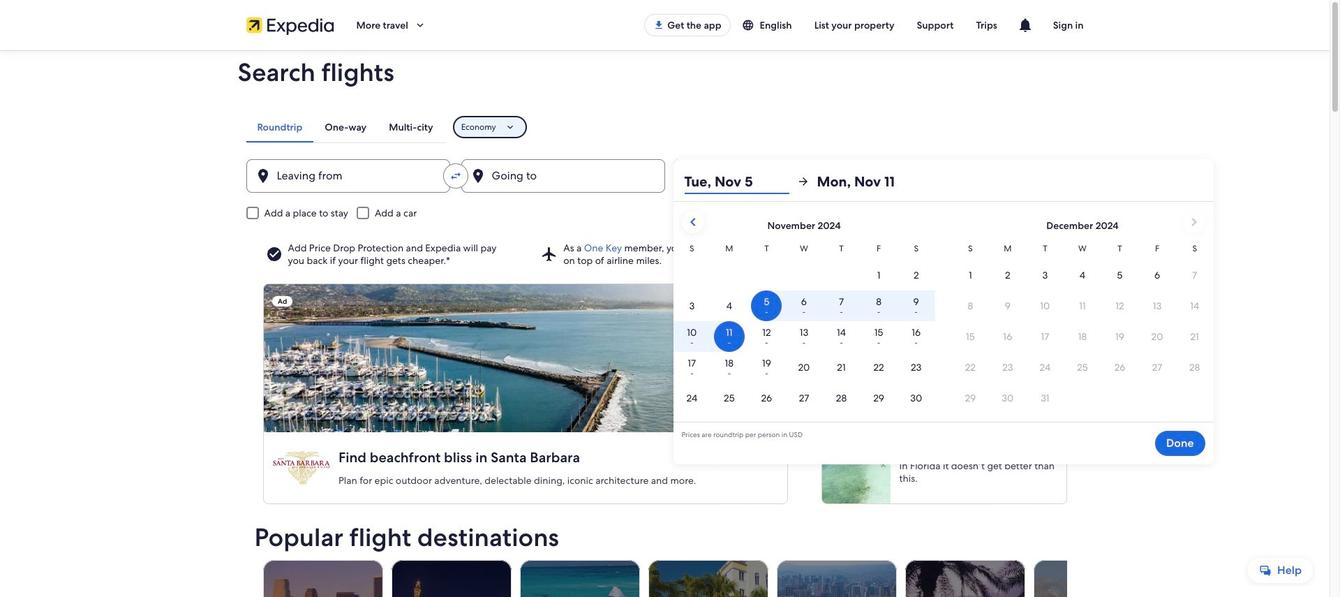 Task type: locate. For each thing, give the bounding box(es) containing it.
previous month image
[[685, 214, 701, 230]]

honolulu flights image
[[777, 560, 897, 597]]

main content
[[0, 50, 1330, 597]]

tab list
[[246, 112, 445, 142]]

next month image
[[1186, 214, 1203, 230]]

more travel image
[[414, 19, 427, 31]]

expedia logo image
[[246, 15, 334, 35]]

popular flight destinations region
[[246, 524, 1154, 597]]

new york flights image
[[1034, 560, 1154, 597]]

orlando flights image
[[905, 560, 1025, 597]]

communication center icon image
[[1017, 17, 1034, 34]]



Task type: vqa. For each thing, say whether or not it's contained in the screenshot.
save within "Bundle flight + hotel to save"
no



Task type: describe. For each thing, give the bounding box(es) containing it.
las vegas flights image
[[391, 560, 511, 597]]

miami flights image
[[648, 560, 768, 597]]

los angeles flights image
[[263, 560, 383, 597]]

swap origin and destination values image
[[449, 170, 462, 182]]

small image
[[742, 19, 760, 31]]

cancun flights image
[[520, 560, 640, 597]]

download the app button image
[[654, 20, 665, 31]]



